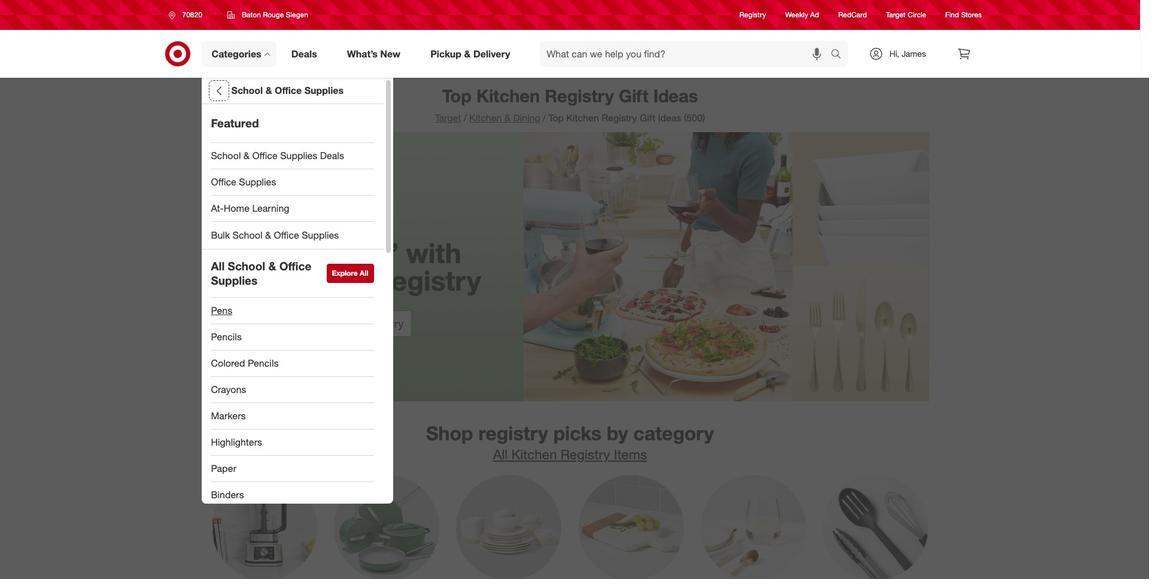Task type: vqa. For each thing, say whether or not it's contained in the screenshot.
the left Crunchy
no



Task type: locate. For each thing, give the bounding box(es) containing it.
what's
[[347, 48, 378, 60]]

explore
[[332, 269, 358, 278]]

pickup
[[430, 48, 462, 60]]

registry link
[[740, 10, 766, 20]]

What can we help you find? suggestions appear below search field
[[540, 41, 834, 67]]

deals
[[291, 48, 317, 60], [320, 150, 344, 162]]

gift
[[619, 85, 649, 107], [640, 112, 655, 124]]

search
[[826, 49, 854, 61]]

colored
[[211, 357, 245, 369]]

by
[[607, 422, 628, 445]]

deals down siegen
[[291, 48, 317, 60]]

all right 'explore'
[[360, 269, 368, 278]]

all kitchen registry items link
[[493, 447, 647, 463]]

highlighters link
[[201, 429, 383, 456]]

1 horizontal spatial top
[[548, 112, 564, 124]]

hi, james
[[890, 48, 926, 59]]

"i
[[326, 236, 346, 270]]

kitchen down registry
[[511, 447, 557, 463]]

0 horizontal spatial deals
[[291, 48, 317, 60]]

1 / from the left
[[464, 112, 467, 124]]

target inside top kitchen registry gift ideas target / kitchen & dining / top kitchen registry gift ideas (500)
[[435, 112, 461, 124]]

pens link
[[201, 298, 383, 324]]

2 horizontal spatial all
[[493, 447, 508, 463]]

target circle
[[886, 10, 926, 19]]

all down registry
[[493, 447, 508, 463]]

markers link
[[201, 403, 383, 429]]

all
[[211, 259, 225, 273], [360, 269, 368, 278], [493, 447, 508, 463]]

ideas
[[653, 85, 698, 107], [658, 112, 681, 124]]

crayons
[[211, 383, 246, 395]]

binders
[[211, 489, 244, 501]]

shop registry picks by category all kitchen registry items
[[426, 422, 714, 463]]

deals link
[[281, 41, 332, 67]]

1 vertical spatial target
[[435, 112, 461, 124]]

wedding
[[251, 264, 364, 297]]

siegen
[[286, 10, 308, 19]]

weekly ad
[[785, 10, 819, 19]]

& right "pickup" on the top of page
[[464, 48, 471, 60]]

home
[[224, 202, 250, 214]]

supplies up pens
[[211, 273, 258, 287]]

0 horizontal spatial target
[[328, 317, 359, 330]]

target inside the "target registry" button
[[328, 317, 359, 330]]

target for target registry
[[328, 317, 359, 330]]

1 vertical spatial pencils
[[248, 357, 279, 369]]

supplies up "at-home learning" on the left of page
[[239, 176, 276, 188]]

0 vertical spatial target
[[886, 10, 906, 19]]

1 vertical spatial gift
[[640, 112, 655, 124]]

& down bulk school & office supplies
[[268, 259, 276, 273]]

top kitchen registry gift ideas target / kitchen & dining / top kitchen registry gift ideas (500)
[[435, 85, 705, 124]]

with
[[406, 236, 461, 270]]

all inside shop registry picks by category all kitchen registry items
[[493, 447, 508, 463]]

school down "bulk" on the top of the page
[[228, 259, 265, 273]]

pencils right 'colored'
[[248, 357, 279, 369]]

target
[[886, 10, 906, 19], [435, 112, 461, 124], [328, 317, 359, 330]]

dining
[[513, 112, 540, 124]]

hi,
[[890, 48, 899, 59]]

1 horizontal spatial pencils
[[248, 357, 279, 369]]

target down 'explore'
[[328, 317, 359, 330]]

& inside top kitchen registry gift ideas target / kitchen & dining / top kitchen registry gift ideas (500)
[[505, 112, 511, 124]]

kitchen right target link
[[469, 112, 502, 124]]

highlighters
[[211, 436, 262, 448]]

school & office supplies deals link
[[201, 143, 383, 169]]

1 horizontal spatial deals
[[320, 150, 344, 162]]

office supplies link
[[201, 169, 383, 196]]

baton rouge siegen
[[242, 10, 308, 19]]

1 horizontal spatial target
[[435, 112, 461, 124]]

ideas up "(500)"
[[653, 85, 698, 107]]

all down "bulk" on the top of the page
[[211, 259, 225, 273]]

redcard
[[838, 10, 867, 19]]

& down learning
[[265, 229, 271, 241]]

categories link
[[201, 41, 276, 67]]

(500)
[[684, 112, 705, 124]]

registry
[[740, 10, 766, 19], [545, 85, 614, 107], [602, 112, 637, 124], [372, 264, 481, 297], [362, 317, 404, 330], [561, 447, 610, 463]]

paper
[[211, 462, 236, 474]]

target circle link
[[886, 10, 926, 20]]

/ right target link
[[464, 112, 467, 124]]

weekly
[[785, 10, 808, 19]]

markers
[[211, 410, 246, 422]]

target left circle
[[886, 10, 906, 19]]

1 vertical spatial ideas
[[658, 112, 681, 124]]

/ right dining
[[543, 112, 546, 124]]

registry inside shop registry picks by category all kitchen registry items
[[561, 447, 610, 463]]

school
[[231, 84, 263, 96], [211, 150, 241, 162], [233, 229, 262, 241], [228, 259, 265, 273]]

0 horizontal spatial /
[[464, 112, 467, 124]]

deals up office supplies link
[[320, 150, 344, 162]]

0 vertical spatial deals
[[291, 48, 317, 60]]

registry inside the say "i do" with wedding registry
[[372, 264, 481, 297]]

& left dining
[[505, 112, 511, 124]]

/
[[464, 112, 467, 124], [543, 112, 546, 124]]

0 vertical spatial top
[[442, 85, 472, 107]]

target left kitchen & dining link
[[435, 112, 461, 124]]

pencils
[[211, 331, 242, 343], [248, 357, 279, 369]]

items
[[614, 447, 647, 463]]

at-
[[211, 202, 224, 214]]

pencils up 'colored'
[[211, 331, 242, 343]]

target inside target circle link
[[886, 10, 906, 19]]

top up target link
[[442, 85, 472, 107]]

find stores
[[945, 10, 982, 19]]

top right dining
[[548, 112, 564, 124]]

0 horizontal spatial pencils
[[211, 331, 242, 343]]

70820
[[182, 10, 202, 19]]

1 horizontal spatial /
[[543, 112, 546, 124]]

office down bulk school & office supplies link
[[279, 259, 311, 273]]

supplies
[[304, 84, 344, 96], [280, 150, 317, 162], [239, 176, 276, 188], [302, 229, 339, 241], [211, 273, 258, 287]]

& inside "link"
[[464, 48, 471, 60]]

target registry button
[[321, 311, 412, 337]]

weekly ad link
[[785, 10, 819, 20]]

kitchen
[[476, 85, 540, 107], [469, 112, 502, 124], [566, 112, 599, 124], [511, 447, 557, 463]]

office up at- on the top left of page
[[211, 176, 236, 188]]

2 horizontal spatial target
[[886, 10, 906, 19]]

school up office supplies at the left of page
[[211, 150, 241, 162]]

0 horizontal spatial top
[[442, 85, 472, 107]]

office supplies
[[211, 176, 276, 188]]

office up office supplies at the left of page
[[252, 150, 278, 162]]

2 vertical spatial target
[[328, 317, 359, 330]]

ideas left "(500)"
[[658, 112, 681, 124]]

at-home learning
[[211, 202, 289, 214]]

bulk school & office supplies link
[[201, 222, 383, 248]]

redcard link
[[838, 10, 867, 20]]

top
[[442, 85, 472, 107], [548, 112, 564, 124]]

0 horizontal spatial all
[[211, 259, 225, 273]]

find stores link
[[945, 10, 982, 20]]



Task type: describe. For each thing, give the bounding box(es) containing it.
supplies inside all school & office supplies
[[211, 273, 258, 287]]

pens
[[211, 304, 232, 316]]

find
[[945, 10, 959, 19]]

0 vertical spatial ideas
[[653, 85, 698, 107]]

baton
[[242, 10, 261, 19]]

colored pencils link
[[201, 350, 383, 377]]

supplies down 'deals' "link"
[[304, 84, 344, 96]]

1 vertical spatial top
[[548, 112, 564, 124]]

supplies up office supplies link
[[280, 150, 317, 162]]

what's new link
[[337, 41, 415, 67]]

pickup & delivery
[[430, 48, 510, 60]]

school down "at-home learning" on the left of page
[[233, 229, 262, 241]]

kitchen up kitchen & dining link
[[476, 85, 540, 107]]

ad
[[810, 10, 819, 19]]

2 / from the left
[[543, 112, 546, 124]]

james
[[902, 48, 926, 59]]

learning
[[252, 202, 289, 214]]

70820 button
[[161, 4, 215, 26]]

pickup & delivery link
[[420, 41, 525, 67]]

0 vertical spatial pencils
[[211, 331, 242, 343]]

binders link
[[201, 482, 383, 508]]

explore all link
[[327, 264, 374, 283]]

say "i do" with wedding registry
[[251, 236, 481, 297]]

target for target circle
[[886, 10, 906, 19]]

couple cheers after making homemade pizzas. silverware and bowls in view. image
[[211, 132, 929, 402]]

1 vertical spatial deals
[[320, 150, 344, 162]]

baton rouge siegen button
[[220, 4, 316, 26]]

all school & office supplies
[[211, 259, 311, 287]]

do"
[[354, 236, 398, 270]]

target registry
[[328, 317, 404, 330]]

picks
[[554, 422, 601, 445]]

registry
[[478, 422, 548, 445]]

rouge
[[263, 10, 284, 19]]

0 vertical spatial gift
[[619, 85, 649, 107]]

all inside all school & office supplies
[[211, 259, 225, 273]]

kitchen & dining link
[[469, 112, 540, 124]]

categories
[[212, 48, 261, 60]]

colored pencils
[[211, 357, 279, 369]]

office down at-home learning "link"
[[274, 229, 299, 241]]

what's new
[[347, 48, 401, 60]]

delivery
[[473, 48, 510, 60]]

& up office supplies at the left of page
[[244, 150, 250, 162]]

office inside all school & office supplies
[[279, 259, 311, 273]]

stores
[[961, 10, 982, 19]]

circle
[[908, 10, 926, 19]]

school up featured
[[231, 84, 263, 96]]

at-home learning link
[[201, 196, 383, 222]]

target link
[[435, 112, 461, 124]]

search button
[[826, 41, 854, 69]]

1 horizontal spatial all
[[360, 269, 368, 278]]

featured
[[211, 116, 259, 130]]

kitchen right dining
[[566, 112, 599, 124]]

explore all
[[332, 269, 368, 278]]

deals inside "link"
[[291, 48, 317, 60]]

school & office supplies
[[231, 84, 344, 96]]

crayons link
[[201, 377, 383, 403]]

bulk school & office supplies
[[211, 229, 339, 241]]

category
[[633, 422, 714, 445]]

pencils link
[[201, 324, 383, 350]]

& down categories link
[[266, 84, 272, 96]]

office down 'deals' "link"
[[275, 84, 302, 96]]

& inside all school & office supplies
[[268, 259, 276, 273]]

paper link
[[201, 456, 383, 482]]

bulk
[[211, 229, 230, 241]]

registry inside button
[[362, 317, 404, 330]]

school inside all school & office supplies
[[228, 259, 265, 273]]

say
[[271, 236, 319, 270]]

shop
[[426, 422, 473, 445]]

supplies down at-home learning "link"
[[302, 229, 339, 241]]

school & office supplies deals
[[211, 150, 344, 162]]

new
[[380, 48, 401, 60]]

kitchen inside shop registry picks by category all kitchen registry items
[[511, 447, 557, 463]]



